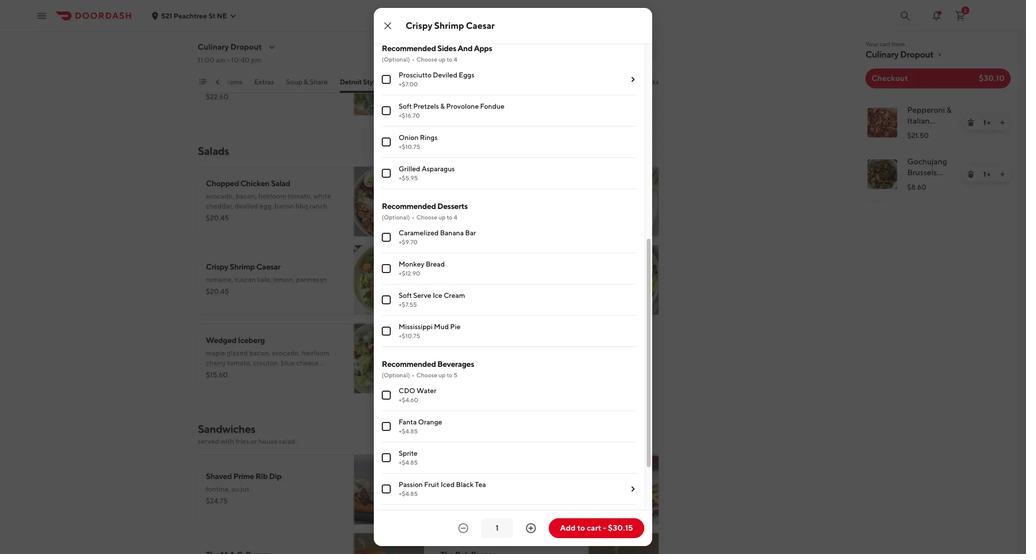 Task type: describe. For each thing, give the bounding box(es) containing it.
napa
[[556, 481, 572, 489]]

increase quantity by 1 image
[[525, 523, 537, 535]]

+$10.75 inside mississippi mud pie +$10.75
[[399, 333, 420, 340]]

crispy for crispy shrimp caesar
[[406, 20, 433, 31]]

italian
[[908, 116, 930, 126]]

4 inside recommended desserts (optional) • choose up to 4
[[454, 214, 457, 221]]

alfredo,
[[251, 71, 276, 79]]

the m.a.c. burger image
[[354, 534, 425, 555]]

drinks
[[639, 78, 659, 86]]

cheap
[[441, 263, 464, 272]]

1 horizontal spatial pepperoni & italian sausage pizza image
[[868, 108, 898, 138]]

egg,
[[260, 202, 273, 210]]

add button for crispy shrimp caesar
[[393, 294, 419, 310]]

cheese,
[[312, 71, 336, 79]]

fruit
[[424, 482, 439, 489]]

2
[[964, 7, 967, 13]]

chopped
[[206, 179, 239, 188]]

pizza for mushroom
[[290, 58, 309, 67]]

your
[[866, 40, 879, 48]]

1 for gochujang brussels sprouts
[[984, 171, 986, 179]]

cheese
[[296, 360, 319, 368]]

pm
[[251, 56, 262, 64]]

aioli,
[[540, 481, 555, 489]]

caramelized
[[399, 229, 439, 237]]

onion
[[232, 71, 250, 79]]

bacon
[[275, 202, 294, 210]]

1 horizontal spatial cart
[[880, 40, 891, 48]]

Item Search search field
[[516, 47, 651, 58]]

serve
[[413, 292, 431, 300]]

passion fruit iced black tea +$4.85
[[399, 482, 486, 498]]

mississippi
[[399, 323, 433, 331]]

bartlett pear, ancient grains, date, pistachio, toasted mulberry, white cheddar, maple tahini vinaigrette
[[441, 192, 578, 220]]

add for wedged iceberg
[[399, 376, 413, 384]]

ne
[[217, 12, 227, 20]]

culinary dropout link
[[866, 49, 1011, 61]]

to inside recommended desserts (optional) • choose up to 4
[[447, 214, 453, 221]]

detroit
[[340, 78, 362, 86]]

add button for shaved prime rib dip
[[393, 504, 419, 520]]

mozzarella
[[277, 71, 311, 79]]

sandwiches for sandwiches served with fries or house salad
[[198, 423, 255, 436]]

truffle
[[227, 58, 250, 67]]

recommended beverages group
[[382, 360, 637, 537]]

tuscan
[[235, 276, 256, 284]]

st
[[209, 12, 216, 20]]

recommended sides and apps (optional) • choose up to 4
[[382, 44, 492, 63]]

remove item from cart image
[[967, 119, 975, 127]]

sandwiches for sandwiches
[[454, 78, 492, 86]]

milk
[[470, 481, 483, 489]]

1 × for gochujang brussels sprouts
[[984, 171, 991, 179]]

soup
[[286, 78, 303, 86]]

shaved prime rib dip fontina, au jus $24.75
[[206, 472, 282, 506]]

extras
[[255, 78, 274, 86]]

choose inside "recommended sides and apps (optional) • choose up to 4"
[[417, 56, 437, 63]]

× for gochujang brussels sprouts
[[987, 171, 991, 179]]

0 horizontal spatial salads
[[198, 145, 229, 158]]

up inside "recommended sides and apps (optional) • choose up to 4"
[[439, 56, 446, 63]]

popular items
[[199, 78, 243, 86]]

passion
[[399, 482, 423, 489]]

1 horizontal spatial culinary dropout
[[866, 49, 934, 60]]

wedged iceberg image
[[354, 324, 425, 394]]

add one to cart image
[[999, 119, 1007, 127]]

house
[[258, 438, 278, 446]]

japanese
[[441, 481, 469, 489]]

black truffle mushroom pizza image
[[354, 45, 425, 116]]

scroll menu navigation left image
[[214, 78, 222, 86]]

to inside "recommended sides and apps (optional) • choose up to 4"
[[447, 56, 453, 63]]

521
[[161, 12, 172, 20]]

recommended sides and apps group
[[382, 43, 637, 190]]

crispy chicken katsu image
[[589, 455, 659, 526]]

iceberg
[[238, 336, 265, 346]]

choose for desserts
[[417, 214, 437, 221]]

deviled
[[433, 71, 457, 79]]

crispy for crispy chicken katsu japanese milk bread, spicy miso aioli, napa slaw, hoisin $18.85
[[441, 467, 463, 477]]

provolone
[[446, 103, 479, 111]]

chicken for chopped
[[240, 179, 270, 188]]

pizza for pan
[[393, 78, 410, 86]]

bread,
[[485, 481, 505, 489]]

shrimp for crispy shrimp caesar
[[434, 20, 464, 31]]

fondue
[[480, 103, 505, 111]]

cart inside add to cart - $30.15 button
[[587, 524, 602, 534]]

0 horizontal spatial dropout
[[231, 42, 262, 52]]

bread
[[426, 261, 445, 269]]

+$16.70
[[399, 112, 420, 119]]

maple inside bartlett pear, ancient grains, date, pistachio, toasted mulberry, white cheddar, maple tahini vinaigrette
[[545, 202, 564, 210]]

au
[[231, 486, 239, 494]]

0 horizontal spatial culinary
[[198, 42, 229, 52]]

sprite
[[399, 450, 418, 458]]

monkey
[[399, 261, 425, 269]]

• inside "recommended sides and apps (optional) • choose up to 4"
[[412, 56, 415, 63]]

sausage
[[908, 127, 938, 137]]

chopped chicken salad image
[[354, 167, 425, 237]]

avocado, inside chopped chicken salad avocado, bacon, heirloom tomato, white cheddar, deviled egg, bacon bbq ranch $20.45
[[206, 192, 234, 200]]

+$7.00
[[399, 81, 418, 88]]

water
[[417, 388, 437, 395]]

$17.20
[[441, 214, 461, 222]]

cheese pizza image
[[354, 0, 425, 37]]

shrimp for no shrimp
[[410, 16, 432, 24]]

orange
[[418, 419, 442, 427]]

2 items, open order cart image
[[955, 10, 967, 22]]

add for crispy shrimp caesar
[[399, 298, 413, 306]]

crispy shrimp caesar image
[[354, 245, 425, 316]]

tomato, inside wedged iceberg maple glazed bacon, avocado, heirloom cherry tomato, crouton, blue cheese dressing
[[227, 360, 252, 368]]

vinaigrette
[[460, 212, 494, 220]]

notification bell image
[[931, 10, 943, 22]]

fanta orange +$4.85
[[399, 419, 442, 436]]

crispy for crispy shrimp caesar romaine, tuscan kale, lemon, parmesan $20.45
[[206, 263, 228, 272]]

salads button
[[422, 77, 442, 93]]

avocado, inside wedged iceberg maple glazed bacon, avocado, heirloom cherry tomato, crouton, blue cheese dressing
[[272, 350, 300, 358]]

no
[[399, 16, 408, 24]]

popular
[[199, 78, 224, 86]]

chicken for crispy
[[464, 467, 494, 477]]

toasted
[[441, 202, 464, 210]]

$22.60
[[206, 93, 229, 101]]

add button for crispy chicken katsu
[[628, 504, 653, 520]]

recommended desserts group
[[382, 202, 637, 348]]

add for cheap house salad
[[634, 298, 647, 306]]

pizza inside pepperoni & italian sausage pizza
[[908, 138, 927, 148]]

ice
[[433, 292, 443, 300]]

black truffle mushroom pizza smoked onion alfredo, mozzarella cheese, arugula $22.60
[[206, 58, 336, 101]]

bbq
[[296, 202, 308, 210]]

sandwiches served with fries or house salad
[[198, 423, 295, 446]]

prosciutto
[[399, 71, 432, 79]]

spicy
[[506, 481, 522, 489]]

recommended for recommended desserts
[[382, 202, 436, 211]]

prosciutto deviled eggs +$7.00
[[399, 71, 475, 88]]

- inside button
[[603, 524, 607, 534]]

served
[[198, 438, 219, 446]]

(optional) for recommended desserts
[[382, 214, 410, 221]]

crispy shrimp caesar dialog
[[374, 0, 652, 547]]

monkey bread +$12.90
[[399, 261, 445, 278]]

mulberry,
[[466, 202, 496, 210]]

salad
[[279, 438, 295, 446]]

+$7.55
[[399, 301, 417, 309]]

gochujang
[[908, 157, 948, 167]]

tomato, inside chopped chicken salad avocado, bacon, heirloom tomato, white cheddar, deviled egg, bacon bbq ranch $20.45
[[288, 192, 312, 200]]

$20.45 inside chopped chicken salad avocado, bacon, heirloom tomato, white cheddar, deviled egg, bacon bbq ranch $20.45
[[206, 214, 229, 222]]



Task type: locate. For each thing, give the bounding box(es) containing it.
1 horizontal spatial black
[[456, 482, 474, 489]]

4 inside "recommended sides and apps (optional) • choose up to 4"
[[454, 56, 457, 63]]

share
[[310, 78, 328, 86]]

recommended
[[382, 44, 436, 53], [382, 202, 436, 211], [382, 360, 436, 370]]

add for shaved prime rib dip
[[399, 508, 413, 516]]

asparagus
[[422, 165, 455, 173]]

pizza inside the black truffle mushroom pizza smoked onion alfredo, mozzarella cheese, arugula $22.60
[[290, 58, 309, 67]]

1 vertical spatial maple
[[206, 350, 225, 358]]

up inside recommended desserts (optional) • choose up to 4
[[439, 214, 446, 221]]

salad for house
[[489, 263, 509, 272]]

rib
[[256, 472, 268, 482]]

1 right remove item from cart icon
[[984, 119, 986, 127]]

5
[[454, 372, 458, 380]]

add inside button
[[560, 524, 576, 534]]

0 vertical spatial bacon,
[[236, 192, 257, 200]]

soft up +$7.55
[[399, 292, 412, 300]]

up inside recommended beverages (optional) • choose up to 5
[[439, 372, 446, 380]]

$21.50
[[908, 132, 929, 140]]

maple up cherry
[[206, 350, 225, 358]]

0 horizontal spatial cheddar,
[[206, 202, 233, 210]]

+$10.75 inside onion rings +$10.75
[[399, 143, 420, 151]]

2 +$10.75 from the top
[[399, 333, 420, 340]]

& inside button
[[304, 78, 309, 86]]

& inside soft pretzels & provolone fondue +$16.70
[[441, 103, 445, 111]]

heirloom up 'egg,'
[[258, 192, 286, 200]]

$8.60
[[908, 184, 927, 191]]

+$4.85 inside passion fruit iced black tea +$4.85
[[399, 491, 418, 498]]

blue
[[281, 360, 295, 368]]

recommended up cdo
[[382, 360, 436, 370]]

1 vertical spatial sandwiches
[[198, 423, 255, 436]]

(optional) up pan
[[382, 56, 410, 63]]

(optional) inside "recommended sides and apps (optional) • choose up to 4"
[[382, 56, 410, 63]]

0 horizontal spatial culinary dropout
[[198, 42, 262, 52]]

(optional) inside recommended desserts (optional) • choose up to 4
[[382, 214, 410, 221]]

bacon, for iceberg
[[249, 350, 270, 358]]

bacon, inside wedged iceberg maple glazed bacon, avocado, heirloom cherry tomato, crouton, blue cheese dressing
[[249, 350, 270, 358]]

1 horizontal spatial sandwiches
[[454, 78, 492, 86]]

1 horizontal spatial salads
[[422, 78, 442, 86]]

choose up prosciutto at the left top of page
[[417, 56, 437, 63]]

heirloom up the cheese
[[302, 350, 330, 358]]

1 vertical spatial 1 ×
[[984, 171, 991, 179]]

maple inside wedged iceberg maple glazed bacon, avocado, heirloom cherry tomato, crouton, blue cheese dressing
[[206, 350, 225, 358]]

fontina,
[[206, 486, 230, 494]]

2 vertical spatial (optional)
[[382, 372, 410, 380]]

shrimp up 'tuscan'
[[230, 263, 255, 272]]

1 recommended from the top
[[382, 44, 436, 53]]

1 +$4.85 from the top
[[399, 428, 418, 436]]

0 horizontal spatial pizza
[[290, 58, 309, 67]]

1 vertical spatial white
[[497, 202, 515, 210]]

gochujang brussels sprouts image
[[868, 160, 898, 189]]

0 vertical spatial heirloom
[[258, 192, 286, 200]]

$20.45 inside crispy shrimp caesar romaine, tuscan kale, lemon, parmesan $20.45
[[206, 288, 229, 296]]

cart
[[880, 40, 891, 48], [587, 524, 602, 534]]

black up smoked
[[206, 58, 225, 67]]

the pub burger image
[[589, 534, 659, 555]]

choose for beverages
[[417, 372, 437, 380]]

chicken inside crispy chicken katsu japanese milk bread, spicy miso aioli, napa slaw, hoisin $18.85
[[464, 467, 494, 477]]

1 horizontal spatial &
[[441, 103, 445, 111]]

checkout
[[872, 74, 908, 83]]

0 vertical spatial 1 ×
[[984, 119, 991, 127]]

1 horizontal spatial caesar
[[466, 20, 495, 31]]

bacon, up deviled at the left of page
[[236, 192, 257, 200]]

mississippi mud pie +$10.75
[[399, 323, 461, 340]]

up down 'desserts'
[[439, 214, 446, 221]]

None checkbox
[[382, 107, 391, 116], [382, 169, 391, 178], [382, 296, 391, 305], [382, 327, 391, 336], [382, 392, 391, 400], [382, 423, 391, 432], [382, 486, 391, 494], [382, 107, 391, 116], [382, 169, 391, 178], [382, 296, 391, 305], [382, 327, 391, 336], [382, 392, 391, 400], [382, 423, 391, 432], [382, 486, 391, 494]]

11:00
[[198, 56, 215, 64]]

add button for chopped chicken salad
[[393, 215, 419, 231]]

sandwiches up 'provolone'
[[454, 78, 492, 86]]

0 vertical spatial recommended
[[382, 44, 436, 53]]

chopped chicken salad avocado, bacon, heirloom tomato, white cheddar, deviled egg, bacon bbq ranch $20.45
[[206, 179, 331, 222]]

apps
[[474, 44, 492, 53]]

maple down the pistachio,
[[545, 202, 564, 210]]

caesar inside dialog
[[466, 20, 495, 31]]

• for desserts
[[412, 214, 415, 221]]

3 +$4.85 from the top
[[399, 491, 418, 498]]

1 vertical spatial •
[[412, 214, 415, 221]]

soup & share button
[[286, 77, 328, 93]]

3 up from the top
[[439, 372, 446, 380]]

1 × from the top
[[987, 119, 991, 127]]

parmesan
[[296, 276, 327, 284]]

1 horizontal spatial -
[[603, 524, 607, 534]]

1 vertical spatial -
[[603, 524, 607, 534]]

shrimp right the no
[[410, 16, 432, 24]]

0 horizontal spatial black
[[206, 58, 225, 67]]

choose
[[417, 56, 437, 63], [417, 214, 437, 221], [417, 372, 437, 380]]

no shrimp group
[[382, 0, 637, 31]]

caesar for crispy shrimp caesar
[[466, 20, 495, 31]]

None checkbox
[[382, 75, 391, 84], [382, 138, 391, 147], [382, 233, 391, 242], [382, 265, 391, 274], [382, 454, 391, 463], [382, 75, 391, 84], [382, 138, 391, 147], [382, 233, 391, 242], [382, 265, 391, 274], [382, 454, 391, 463]]

Current quantity is 1 number field
[[487, 524, 507, 535]]

shaved
[[206, 472, 232, 482]]

0 horizontal spatial caesar
[[256, 263, 281, 272]]

1 horizontal spatial chicken
[[464, 467, 494, 477]]

butternut squash & kale image
[[589, 167, 659, 237]]

1 4 from the top
[[454, 56, 457, 63]]

soft
[[399, 103, 412, 111], [399, 292, 412, 300]]

pizza down 'sausage'
[[908, 138, 927, 148]]

caesar for crispy shrimp caesar romaine, tuscan kale, lemon, parmesan $20.45
[[256, 263, 281, 272]]

add one to cart image
[[999, 171, 1007, 179]]

0 horizontal spatial -
[[227, 56, 230, 64]]

to left $30.15
[[578, 524, 585, 534]]

1 • from the top
[[412, 56, 415, 63]]

tomato, down glazed
[[227, 360, 252, 368]]

to inside button
[[578, 524, 585, 534]]

black inside the black truffle mushroom pizza smoked onion alfredo, mozzarella cheese, arugula $22.60
[[206, 58, 225, 67]]

+$10.75 down mississippi
[[399, 333, 420, 340]]

black up hoisin on the left bottom
[[456, 482, 474, 489]]

to left 5
[[447, 372, 453, 380]]

& inside pepperoni & italian sausage pizza
[[947, 105, 952, 115]]

1 vertical spatial 4
[[454, 214, 457, 221]]

maple
[[545, 202, 564, 210], [206, 350, 225, 358]]

+$5.95
[[399, 175, 418, 182]]

1 vertical spatial crispy
[[206, 263, 228, 272]]

add button
[[393, 15, 419, 31], [393, 94, 419, 110], [393, 215, 419, 231], [628, 215, 653, 231], [393, 294, 419, 310], [628, 294, 653, 310], [393, 372, 419, 388], [393, 504, 419, 520], [628, 504, 653, 520]]

2 horizontal spatial &
[[947, 105, 952, 115]]

open menu image
[[36, 10, 48, 22]]

detroit style pan pizza
[[340, 78, 410, 86]]

chicken up deviled at the left of page
[[240, 179, 270, 188]]

dropout down "from"
[[900, 49, 934, 60]]

salads right +$7.00
[[422, 78, 442, 86]]

2 button
[[951, 6, 971, 26]]

1 vertical spatial chicken
[[464, 467, 494, 477]]

items
[[225, 78, 243, 86]]

2 horizontal spatial pizza
[[908, 138, 927, 148]]

0 horizontal spatial salad
[[271, 179, 290, 188]]

shrimp
[[410, 16, 432, 24], [434, 20, 464, 31], [230, 263, 255, 272]]

1 vertical spatial 1
[[984, 171, 986, 179]]

bacon,
[[236, 192, 257, 200], [249, 350, 270, 358]]

3 • from the top
[[412, 372, 415, 380]]

1 up from the top
[[439, 56, 446, 63]]

pistachio,
[[547, 192, 578, 200]]

1 cheddar, from the left
[[206, 202, 233, 210]]

culinary dropout
[[198, 42, 262, 52], [866, 49, 934, 60]]

0 horizontal spatial sandwiches
[[198, 423, 255, 436]]

0 vertical spatial avocado,
[[206, 192, 234, 200]]

+$4.85 down sprite
[[399, 460, 418, 467]]

salads up chopped
[[198, 145, 229, 158]]

(optional) up "caramelized"
[[382, 214, 410, 221]]

recommended inside recommended desserts (optional) • choose up to 4
[[382, 202, 436, 211]]

$24.75
[[206, 498, 228, 506]]

desserts
[[437, 202, 468, 211]]

1 vertical spatial pepperoni & italian sausage pizza image
[[868, 108, 898, 138]]

sandwiches up with
[[198, 423, 255, 436]]

1
[[984, 119, 986, 127], [984, 171, 986, 179]]

culinary dropout down "from"
[[866, 49, 934, 60]]

date,
[[530, 192, 546, 200]]

caesar
[[466, 20, 495, 31], [256, 263, 281, 272]]

soft up +$16.70
[[399, 103, 412, 111]]

4 down 'desserts'
[[454, 214, 457, 221]]

cart right your
[[880, 40, 891, 48]]

1 vertical spatial soft
[[399, 292, 412, 300]]

+$4.85 inside fanta orange +$4.85
[[399, 428, 418, 436]]

recommended inside "recommended sides and apps (optional) • choose up to 4"
[[382, 44, 436, 53]]

heirloom inside wedged iceberg maple glazed bacon, avocado, heirloom cherry tomato, crouton, blue cheese dressing
[[302, 350, 330, 358]]

crispy inside dialog
[[406, 20, 433, 31]]

1 vertical spatial caesar
[[256, 263, 281, 272]]

× left add one to cart icon
[[987, 119, 991, 127]]

$20.45
[[206, 14, 229, 22], [206, 214, 229, 222], [206, 288, 229, 296]]

• for beverages
[[412, 372, 415, 380]]

1 horizontal spatial tomato,
[[288, 192, 312, 200]]

caramelized banana bar +$9.70
[[399, 229, 476, 246]]

up for desserts
[[439, 214, 446, 221]]

1 vertical spatial pizza
[[393, 78, 410, 86]]

pear,
[[466, 192, 481, 200]]

0 vertical spatial chicken
[[240, 179, 270, 188]]

recommended for recommended beverages
[[382, 360, 436, 370]]

tahini
[[441, 212, 459, 220]]

& right pepperoni
[[947, 105, 952, 115]]

+$4.85 down fanta
[[399, 428, 418, 436]]

0 vertical spatial maple
[[545, 202, 564, 210]]

to down 'desserts'
[[447, 214, 453, 221]]

3 $20.45 from the top
[[206, 288, 229, 296]]

1 (optional) from the top
[[382, 56, 410, 63]]

or
[[251, 438, 257, 446]]

choose up water
[[417, 372, 437, 380]]

no shrimp
[[399, 16, 432, 24]]

- right am
[[227, 56, 230, 64]]

choose up "caramelized"
[[417, 214, 437, 221]]

3 recommended from the top
[[382, 360, 436, 370]]

2 (optional) from the top
[[382, 214, 410, 221]]

1 1 from the top
[[984, 119, 986, 127]]

prime
[[233, 472, 254, 482]]

2 vertical spatial choose
[[417, 372, 437, 380]]

to down sides
[[447, 56, 453, 63]]

salad inside chopped chicken salad avocado, bacon, heirloom tomato, white cheddar, deviled egg, bacon bbq ranch $20.45
[[271, 179, 290, 188]]

• up prosciutto at the left top of page
[[412, 56, 415, 63]]

drinks button
[[639, 77, 659, 93]]

shrimp up sides
[[434, 20, 464, 31]]

0 vertical spatial 4
[[454, 56, 457, 63]]

0 vertical spatial choose
[[417, 56, 437, 63]]

caesar up apps at the left
[[466, 20, 495, 31]]

fries
[[236, 438, 249, 446]]

tomato, up bbq
[[288, 192, 312, 200]]

banana
[[440, 229, 464, 237]]

× for pepperoni & italian sausage pizza
[[987, 119, 991, 127]]

$15.60
[[206, 371, 228, 379]]

1 horizontal spatial culinary
[[866, 49, 899, 60]]

crispy inside crispy shrimp caesar romaine, tuscan kale, lemon, parmesan $20.45
[[206, 263, 228, 272]]

up for beverages
[[439, 372, 446, 380]]

1 horizontal spatial pizza
[[393, 78, 410, 86]]

up down sides
[[439, 56, 446, 63]]

choose inside recommended desserts (optional) • choose up to 4
[[417, 214, 437, 221]]

add button for wedged iceberg
[[393, 372, 419, 388]]

white down ancient
[[497, 202, 515, 210]]

bacon, for chicken
[[236, 192, 257, 200]]

close crispy shrimp caesar image
[[382, 20, 394, 32]]

mud
[[434, 323, 449, 331]]

521 peachtree st ne
[[161, 12, 227, 20]]

1 horizontal spatial maple
[[545, 202, 564, 210]]

rings
[[420, 134, 438, 142]]

pizza right pan
[[393, 78, 410, 86]]

2 1 from the top
[[984, 171, 986, 179]]

caesar up kale,
[[256, 263, 281, 272]]

cheddar, down date,
[[516, 202, 543, 210]]

2 vertical spatial +$4.85
[[399, 491, 418, 498]]

1 vertical spatial heirloom
[[302, 350, 330, 358]]

house
[[465, 263, 488, 272]]

cheddar, down chopped
[[206, 202, 233, 210]]

+$12.90
[[399, 270, 420, 278]]

culinary dropout up 11:00 am - 10:40 pm
[[198, 42, 262, 52]]

0 horizontal spatial tomato,
[[227, 360, 252, 368]]

2 • from the top
[[412, 214, 415, 221]]

crispy up japanese at the bottom left of the page
[[441, 467, 463, 477]]

shrimp inside group
[[410, 16, 432, 24]]

peachtree
[[174, 12, 207, 20]]

+$9.70
[[399, 239, 418, 246]]

soft for soft pretzels & provolone fondue
[[399, 103, 412, 111]]

• inside recommended desserts (optional) • choose up to 4
[[412, 214, 415, 221]]

caesar inside crispy shrimp caesar romaine, tuscan kale, lemon, parmesan $20.45
[[256, 263, 281, 272]]

0 vertical spatial caesar
[[466, 20, 495, 31]]

beverages
[[437, 360, 474, 370]]

1 horizontal spatial salad
[[489, 263, 509, 272]]

0 vertical spatial 1
[[984, 119, 986, 127]]

recommended down +$5.95
[[382, 202, 436, 211]]

avocado, down chopped
[[206, 192, 234, 200]]

ranch
[[310, 202, 327, 210]]

0 vertical spatial •
[[412, 56, 415, 63]]

•
[[412, 56, 415, 63], [412, 214, 415, 221], [412, 372, 415, 380]]

black inside passion fruit iced black tea +$4.85
[[456, 482, 474, 489]]

0 horizontal spatial pepperoni & italian sausage pizza image
[[589, 0, 659, 37]]

0 vertical spatial black
[[206, 58, 225, 67]]

pan
[[380, 78, 392, 86]]

extras button
[[255, 77, 274, 93]]

heirloom inside chopped chicken salad avocado, bacon, heirloom tomato, white cheddar, deviled egg, bacon bbq ranch $20.45
[[258, 192, 286, 200]]

white
[[314, 192, 331, 200], [497, 202, 515, 210]]

bacon, inside chopped chicken salad avocado, bacon, heirloom tomato, white cheddar, deviled egg, bacon bbq ranch $20.45
[[236, 192, 257, 200]]

recommended for recommended sides and apps
[[382, 44, 436, 53]]

2 4 from the top
[[454, 214, 457, 221]]

+$10.75 down onion
[[399, 143, 420, 151]]

1 soft from the top
[[399, 103, 412, 111]]

pepperoni & italian sausage pizza image
[[589, 0, 659, 37], [868, 108, 898, 138]]

(optional) inside recommended beverages (optional) • choose up to 5
[[382, 372, 410, 380]]

0 horizontal spatial &
[[304, 78, 309, 86]]

recommended inside recommended beverages (optional) • choose up to 5
[[382, 360, 436, 370]]

$30.10
[[979, 74, 1005, 83]]

11:00 am - 10:40 pm
[[198, 56, 262, 64]]

2 vertical spatial •
[[412, 372, 415, 380]]

remove item from cart image
[[967, 171, 975, 179]]

cheddar,
[[206, 202, 233, 210], [516, 202, 543, 210]]

0 vertical spatial salad
[[271, 179, 290, 188]]

0 vertical spatial (optional)
[[382, 56, 410, 63]]

1 horizontal spatial heirloom
[[302, 350, 330, 358]]

1 +$10.75 from the top
[[399, 143, 420, 151]]

1 vertical spatial +$4.85
[[399, 460, 418, 467]]

sandwiches inside sandwiches served with fries or house salad
[[198, 423, 255, 436]]

& right soup
[[304, 78, 309, 86]]

jus
[[241, 486, 249, 494]]

crouton,
[[253, 360, 280, 368]]

2 choose from the top
[[417, 214, 437, 221]]

1 × right remove item from cart icon
[[984, 119, 991, 127]]

add for chopped chicken salad
[[399, 219, 413, 227]]

0 horizontal spatial maple
[[206, 350, 225, 358]]

1 vertical spatial salad
[[489, 263, 509, 272]]

decrease quantity by 1 image
[[458, 523, 469, 535]]

1 × for pepperoni & italian sausage pizza
[[984, 119, 991, 127]]

1 horizontal spatial crispy
[[406, 20, 433, 31]]

crispy
[[406, 20, 433, 31], [206, 263, 228, 272], [441, 467, 463, 477]]

- left $30.15
[[603, 524, 607, 534]]

• up cdo
[[412, 372, 415, 380]]

salad for chicken
[[271, 179, 290, 188]]

chicken up 'milk'
[[464, 467, 494, 477]]

(optional) up cdo
[[382, 372, 410, 380]]

salad up the bacon
[[271, 179, 290, 188]]

add for black truffle mushroom pizza
[[399, 98, 413, 106]]

0 vertical spatial tomato,
[[288, 192, 312, 200]]

0 horizontal spatial crispy
[[206, 263, 228, 272]]

1 choose from the top
[[417, 56, 437, 63]]

crispy right close crispy shrimp caesar image
[[406, 20, 433, 31]]

2 up from the top
[[439, 214, 446, 221]]

shrimp inside crispy shrimp caesar romaine, tuscan kale, lemon, parmesan $20.45
[[230, 263, 255, 272]]

add for crispy chicken katsu
[[634, 508, 647, 516]]

pepperoni
[[908, 105, 945, 115]]

and
[[458, 44, 473, 53]]

2 vertical spatial up
[[439, 372, 446, 380]]

1 vertical spatial bacon,
[[249, 350, 270, 358]]

& right pretzels
[[441, 103, 445, 111]]

0 vertical spatial sandwiches
[[454, 78, 492, 86]]

4 down sides
[[454, 56, 457, 63]]

pepperoni & italian sausage pizza
[[908, 105, 952, 148]]

1 $20.45 from the top
[[206, 14, 229, 22]]

cheddar, inside chopped chicken salad avocado, bacon, heirloom tomato, white cheddar, deviled egg, bacon bbq ranch $20.45
[[206, 202, 233, 210]]

2 × from the top
[[987, 171, 991, 179]]

0 vertical spatial up
[[439, 56, 446, 63]]

to inside recommended beverages (optional) • choose up to 5
[[447, 372, 453, 380]]

1 × right remove item from cart image
[[984, 171, 991, 179]]

1 vertical spatial choose
[[417, 214, 437, 221]]

& for pepperoni
[[947, 105, 952, 115]]

bacon, up crouton,
[[249, 350, 270, 358]]

white inside bartlett pear, ancient grains, date, pistachio, toasted mulberry, white cheddar, maple tahini vinaigrette
[[497, 202, 515, 210]]

1 right remove item from cart image
[[984, 171, 986, 179]]

2 horizontal spatial crispy
[[441, 467, 463, 477]]

crispy up romaine,
[[206, 263, 228, 272]]

2 horizontal spatial shrimp
[[434, 20, 464, 31]]

2 vertical spatial recommended
[[382, 360, 436, 370]]

style
[[363, 78, 379, 86]]

• up "caramelized"
[[412, 214, 415, 221]]

2 +$4.85 from the top
[[399, 460, 418, 467]]

pizza up mozzarella
[[290, 58, 309, 67]]

avocado, up blue
[[272, 350, 300, 358]]

cheap house salad image
[[589, 245, 659, 316]]

white up ranch
[[314, 192, 331, 200]]

culinary down your cart from
[[866, 49, 899, 60]]

• inside recommended beverages (optional) • choose up to 5
[[412, 372, 415, 380]]

dropout up 10:40
[[231, 42, 262, 52]]

0 vertical spatial pizza
[[290, 58, 309, 67]]

cheddar, inside bartlett pear, ancient grains, date, pistachio, toasted mulberry, white cheddar, maple tahini vinaigrette
[[516, 202, 543, 210]]

salad right house
[[489, 263, 509, 272]]

cart left $30.15
[[587, 524, 602, 534]]

chicken inside chopped chicken salad avocado, bacon, heirloom tomato, white cheddar, deviled egg, bacon bbq ranch $20.45
[[240, 179, 270, 188]]

1 1 × from the top
[[984, 119, 991, 127]]

pie
[[450, 323, 461, 331]]

1 vertical spatial tomato,
[[227, 360, 252, 368]]

0 vertical spatial white
[[314, 192, 331, 200]]

add button for cheap house salad
[[628, 294, 653, 310]]

1 horizontal spatial dropout
[[900, 49, 934, 60]]

0 horizontal spatial heirloom
[[258, 192, 286, 200]]

1 for pepperoni & italian sausage pizza
[[984, 119, 986, 127]]

list
[[858, 96, 1019, 201]]

1 vertical spatial ×
[[987, 171, 991, 179]]

1 vertical spatial salads
[[198, 145, 229, 158]]

0 horizontal spatial avocado,
[[206, 192, 234, 200]]

+$4.85 down passion
[[399, 491, 418, 498]]

2 vertical spatial crispy
[[441, 467, 463, 477]]

& for soup
[[304, 78, 309, 86]]

shrimp for crispy shrimp caesar romaine, tuscan kale, lemon, parmesan $20.45
[[230, 263, 255, 272]]

add to cart - $30.15 button
[[549, 519, 645, 539]]

2 recommended from the top
[[382, 202, 436, 211]]

1 vertical spatial +$10.75
[[399, 333, 420, 340]]

3 (optional) from the top
[[382, 372, 410, 380]]

sandwiches button
[[454, 77, 492, 93]]

2 vertical spatial pizza
[[908, 138, 927, 148]]

soft for soft serve ice cream
[[399, 292, 412, 300]]

0 vertical spatial +$10.75
[[399, 143, 420, 151]]

crispy shrimp caesar
[[406, 20, 495, 31]]

2 cheddar, from the left
[[516, 202, 543, 210]]

2 1 × from the top
[[984, 171, 991, 179]]

add button for black truffle mushroom pizza
[[393, 94, 419, 110]]

white inside chopped chicken salad avocado, bacon, heirloom tomato, white cheddar, deviled egg, bacon bbq ranch $20.45
[[314, 192, 331, 200]]

0 vertical spatial salads
[[422, 78, 442, 86]]

cream
[[444, 292, 465, 300]]

shaved prime rib dip image
[[354, 455, 425, 526]]

10:40
[[232, 56, 250, 64]]

1 horizontal spatial shrimp
[[410, 16, 432, 24]]

arugula
[[206, 81, 230, 89]]

1 vertical spatial avocado,
[[272, 350, 300, 358]]

salad
[[271, 179, 290, 188], [489, 263, 509, 272]]

culinary up 11:00
[[198, 42, 229, 52]]

2 soft from the top
[[399, 292, 412, 300]]

0 vertical spatial pepperoni & italian sausage pizza image
[[589, 0, 659, 37]]

&
[[304, 78, 309, 86], [441, 103, 445, 111], [947, 105, 952, 115]]

1 vertical spatial $20.45
[[206, 214, 229, 222]]

kale,
[[257, 276, 272, 284]]

onion rings +$10.75
[[399, 134, 438, 151]]

katsu
[[495, 467, 515, 477]]

soft inside soft serve ice cream +$7.55
[[399, 292, 412, 300]]

recommended up prosciutto at the left top of page
[[382, 44, 436, 53]]

1 horizontal spatial avocado,
[[272, 350, 300, 358]]

$30.15
[[608, 524, 633, 534]]

onion
[[399, 134, 419, 142]]

1 vertical spatial up
[[439, 214, 446, 221]]

choose inside recommended beverages (optional) • choose up to 5
[[417, 372, 437, 380]]

3 choose from the top
[[417, 372, 437, 380]]

am
[[216, 56, 226, 64]]

(optional) for recommended beverages
[[382, 372, 410, 380]]

tea
[[475, 482, 486, 489]]

0 vertical spatial $20.45
[[206, 14, 229, 22]]

list containing pepperoni & italian sausage pizza
[[858, 96, 1019, 201]]

crispy inside crispy chicken katsu japanese milk bread, spicy miso aioli, napa slaw, hoisin $18.85
[[441, 467, 463, 477]]

iced
[[441, 482, 455, 489]]

No Shrimp checkbox
[[382, 16, 391, 25]]

soft inside soft pretzels & provolone fondue +$16.70
[[399, 103, 412, 111]]

0 vertical spatial +$4.85
[[399, 428, 418, 436]]

2 $20.45 from the top
[[206, 214, 229, 222]]

× left add one to cart image
[[987, 171, 991, 179]]

up left 5
[[439, 372, 446, 380]]



Task type: vqa. For each thing, say whether or not it's contained in the screenshot.


